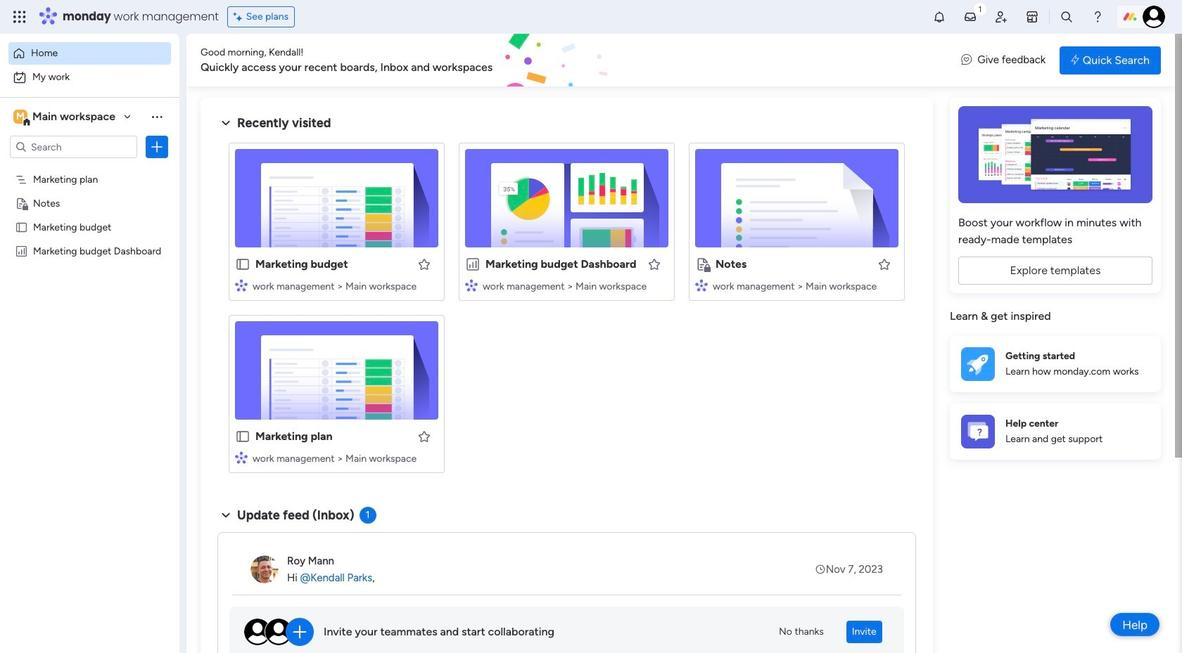 Task type: describe. For each thing, give the bounding box(es) containing it.
Search in workspace field
[[30, 139, 118, 155]]

1 element
[[359, 507, 376, 524]]

roy mann image
[[251, 556, 279, 584]]

add to favorites image
[[417, 257, 431, 271]]

help image
[[1091, 10, 1105, 24]]

workspace options image
[[150, 110, 164, 124]]

public dashboard image
[[465, 257, 481, 272]]

help center element
[[950, 404, 1161, 460]]

kendall parks image
[[1143, 6, 1165, 28]]

add to favorites image for private board image
[[878, 257, 892, 271]]

2 vertical spatial option
[[0, 166, 179, 169]]

add to favorites image for right public board icon
[[417, 430, 431, 444]]

public board image
[[235, 257, 251, 272]]

invite members image
[[994, 10, 1008, 24]]

options image
[[150, 140, 164, 154]]

close update feed (inbox) image
[[217, 507, 234, 524]]

see plans image
[[233, 9, 246, 25]]

monday marketplace image
[[1025, 10, 1039, 24]]

select product image
[[13, 10, 27, 24]]



Task type: vqa. For each thing, say whether or not it's contained in the screenshot.
THE FILTER DASHBOARD BY TEXT search box
no



Task type: locate. For each thing, give the bounding box(es) containing it.
1 vertical spatial public board image
[[235, 429, 251, 445]]

private board image
[[15, 196, 28, 210]]

0 horizontal spatial public board image
[[15, 220, 28, 234]]

getting started element
[[950, 336, 1161, 392]]

2 horizontal spatial add to favorites image
[[878, 257, 892, 271]]

0 vertical spatial option
[[8, 42, 171, 65]]

v2 user feedback image
[[961, 52, 972, 68]]

public dashboard image
[[15, 244, 28, 258]]

public board image
[[15, 220, 28, 234], [235, 429, 251, 445]]

0 vertical spatial public board image
[[15, 220, 28, 234]]

list box
[[0, 164, 179, 453]]

workspace image
[[13, 109, 27, 125]]

close recently visited image
[[217, 115, 234, 132]]

quick search results list box
[[217, 132, 916, 490]]

1 horizontal spatial add to favorites image
[[647, 257, 661, 271]]

option
[[8, 42, 171, 65], [8, 66, 171, 89], [0, 166, 179, 169]]

update feed image
[[963, 10, 977, 24]]

notifications image
[[932, 10, 946, 24]]

templates image image
[[963, 106, 1148, 203]]

workspace selection element
[[13, 108, 118, 127]]

search everything image
[[1060, 10, 1074, 24]]

1 vertical spatial option
[[8, 66, 171, 89]]

1 horizontal spatial public board image
[[235, 429, 251, 445]]

add to favorites image
[[647, 257, 661, 271], [878, 257, 892, 271], [417, 430, 431, 444]]

private board image
[[695, 257, 711, 272]]

0 horizontal spatial add to favorites image
[[417, 430, 431, 444]]

1 image
[[974, 1, 987, 17]]

v2 bolt switch image
[[1071, 52, 1079, 68]]

add to favorites image for public dashboard image
[[647, 257, 661, 271]]



